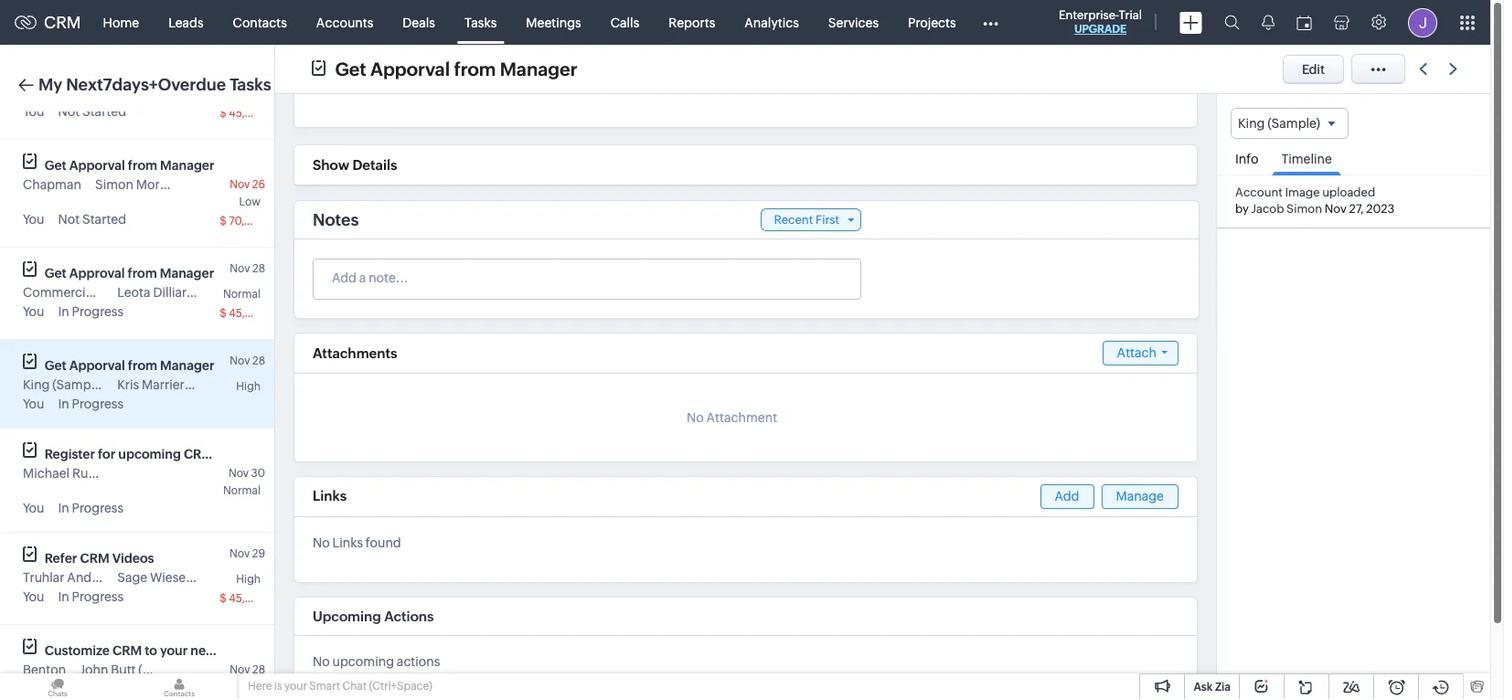 Task type: locate. For each thing, give the bounding box(es) containing it.
upcoming up chat
[[333, 655, 394, 669]]

2 nov 28 from the top
[[230, 355, 265, 368]]

4 you from the top
[[23, 397, 44, 412]]

3 $ from the top
[[220, 307, 227, 320]]

attachment
[[707, 411, 777, 425]]

simon down "image"
[[1287, 202, 1323, 216]]

in down and
[[58, 590, 69, 605]]

(sample) down nov 29 at the left of page
[[193, 571, 246, 585]]

by
[[1236, 202, 1249, 216]]

Other Modules field
[[971, 8, 1010, 37]]

actions
[[397, 655, 440, 669]]

manager
[[500, 58, 578, 79], [160, 158, 214, 173], [160, 266, 214, 281], [160, 359, 214, 373]]

2 vertical spatial 45,000.00
[[229, 593, 285, 605]]

1 not started from the top
[[58, 104, 126, 119]]

king
[[1238, 116, 1265, 131], [23, 378, 50, 392]]

0 vertical spatial normal
[[223, 288, 261, 301]]

you up michael
[[23, 397, 44, 412]]

0 vertical spatial simon
[[525, 82, 563, 96]]

normal
[[223, 288, 261, 301], [223, 485, 261, 498], [223, 681, 261, 694]]

progress for (sample)
[[72, 397, 124, 412]]

0 vertical spatial king
[[1238, 116, 1265, 131]]

3 $ 45,000.00 from the top
[[220, 593, 285, 605]]

home
[[103, 15, 139, 30]]

1 in progress from the top
[[58, 305, 124, 319]]

high down nov 29 at the left of page
[[236, 573, 261, 586]]

king up the info link
[[1238, 116, 1265, 131]]

recent first
[[774, 213, 840, 227]]

normal inside michael ruta (sample) normal
[[223, 485, 261, 498]]

2 $ 45,000.00 from the top
[[220, 307, 285, 320]]

you down commercial
[[23, 305, 44, 319]]

links left found
[[333, 536, 363, 551]]

1 not from the top
[[58, 104, 80, 119]]

$ down my next7days+overdue tasks
[[220, 107, 227, 120]]

0 horizontal spatial king (sample)
[[23, 378, 105, 392]]

king (sample) inside field
[[1238, 116, 1321, 131]]

create menu element
[[1169, 0, 1214, 44]]

michael
[[23, 466, 70, 481]]

here is your smart chat (ctrl+space)
[[248, 680, 432, 693]]

1 horizontal spatial upcoming
[[333, 655, 394, 669]]

trial
[[1119, 8, 1142, 22]]

5 you from the top
[[23, 501, 44, 516]]

jacob
[[487, 82, 522, 96], [1252, 202, 1284, 216]]

get down the accounts
[[335, 58, 366, 79]]

progress down truhlar and truhlar attys
[[72, 590, 124, 605]]

refer
[[45, 551, 77, 566]]

0 vertical spatial 45,000.00
[[229, 107, 285, 120]]

1 vertical spatial 45,000.00
[[229, 307, 285, 320]]

nov left 30
[[229, 467, 249, 480]]

tasks
[[465, 15, 497, 30], [230, 75, 271, 94]]

in down michael
[[58, 501, 69, 516]]

2 vertical spatial no
[[313, 655, 330, 669]]

1 horizontal spatial simon
[[525, 82, 563, 96]]

$ 70,000.00
[[220, 215, 284, 228]]

not down chapman
[[58, 212, 80, 227]]

1 progress from the top
[[72, 305, 124, 319]]

1 vertical spatial king
[[23, 378, 50, 392]]

$ 45,000.00 down nov 29 at the left of page
[[220, 593, 285, 605]]

1 vertical spatial 28
[[252, 355, 265, 368]]

simon down the meetings
[[525, 82, 563, 96]]

nov up the here in the bottom left of the page
[[230, 664, 250, 677]]

2 vertical spatial simon
[[1287, 202, 1323, 216]]

links up no links found
[[313, 488, 347, 504]]

4 progress from the top
[[72, 590, 124, 605]]

1 vertical spatial jacob
[[1252, 202, 1284, 216]]

2 28 from the top
[[252, 355, 265, 368]]

1 nov 28 from the top
[[230, 262, 265, 275]]

nov inside account image uploaded by jacob simon nov 27, 2023
[[1325, 202, 1347, 216]]

upcoming up michael ruta (sample) normal
[[118, 447, 181, 462]]

0 horizontal spatial truhlar
[[23, 571, 64, 585]]

no left the 'attachment'
[[687, 411, 704, 425]]

2 horizontal spatial simon
[[1287, 202, 1323, 216]]

1 vertical spatial not
[[58, 212, 80, 227]]

crm link
[[15, 13, 81, 32]]

2 $ from the top
[[220, 215, 227, 228]]

in up register
[[58, 397, 69, 412]]

uploaded
[[1323, 186, 1376, 200]]

links
[[313, 488, 347, 504], [333, 536, 363, 551]]

nov 28 up kris marrier (sample)
[[230, 355, 265, 368]]

tasks down "contacts"
[[230, 75, 271, 94]]

$ down leota dilliard (sample)
[[220, 307, 227, 320]]

$ left "70,000.00"
[[220, 215, 227, 228]]

chats image
[[0, 674, 115, 700]]

(sample) inside michael ruta (sample) normal
[[102, 466, 155, 481]]

apporval inside get apporval from manager nov 26
[[69, 158, 125, 173]]

and
[[67, 571, 92, 585]]

0 horizontal spatial jacob
[[487, 82, 522, 96]]

jacob down tasks link
[[487, 82, 522, 96]]

you down my
[[23, 104, 44, 119]]

leads link
[[154, 0, 218, 44]]

king (sample)
[[1238, 116, 1321, 131], [23, 378, 105, 392]]

edit button
[[1283, 54, 1344, 84]]

normal down 30
[[223, 485, 261, 498]]

truhlar down refer
[[23, 571, 64, 585]]

2 45,000.00 from the top
[[229, 307, 285, 320]]

progress down press
[[72, 305, 124, 319]]

your right to
[[160, 644, 188, 658]]

1 vertical spatial started
[[82, 212, 126, 227]]

contacts image
[[122, 674, 237, 700]]

28 inside the customize crm to your needs nov 28
[[252, 664, 265, 677]]

1 45,000.00 from the top
[[229, 107, 285, 120]]

0 horizontal spatial king
[[23, 378, 50, 392]]

your
[[160, 644, 188, 658], [284, 680, 307, 693]]

0 vertical spatial king (sample)
[[1238, 116, 1321, 131]]

jacob simon
[[487, 82, 563, 96]]

(sample) for leota dilliard (sample)
[[197, 285, 250, 300]]

2 high from the top
[[236, 573, 261, 586]]

1 vertical spatial no
[[313, 536, 330, 551]]

no left found
[[313, 536, 330, 551]]

from inside get apporval from manager nov 26
[[128, 158, 157, 173]]

started for $ 45,000.00
[[82, 104, 126, 119]]

in progress down ruta
[[58, 501, 124, 516]]

1 vertical spatial nov 28
[[230, 355, 265, 368]]

normal right dilliard
[[223, 288, 261, 301]]

progress for press
[[72, 305, 124, 319]]

customize
[[45, 644, 110, 658]]

no for links
[[313, 536, 330, 551]]

3 you from the top
[[23, 305, 44, 319]]

kris marrier (sample)
[[117, 378, 240, 392]]

0 vertical spatial upcoming
[[118, 447, 181, 462]]

you down truhlar and truhlar attys
[[23, 590, 44, 605]]

nov
[[230, 178, 250, 191], [1325, 202, 1347, 216], [230, 262, 250, 275], [230, 355, 250, 368], [229, 467, 249, 480], [230, 548, 250, 561], [230, 664, 250, 677]]

manager up the simon morasca (sample)
[[160, 158, 214, 173]]

get apporval from manager up kris
[[45, 359, 214, 373]]

get
[[335, 58, 366, 79], [45, 158, 67, 173], [45, 266, 67, 281], [45, 359, 67, 373]]

not started down my
[[58, 104, 126, 119]]

$ 45,000.00 up 26
[[220, 107, 285, 120]]

1 horizontal spatial tasks
[[465, 15, 497, 30]]

2023
[[1366, 202, 1395, 216]]

reports
[[669, 15, 715, 30]]

crm left webinars
[[184, 447, 213, 462]]

you for chapman
[[23, 212, 44, 227]]

0 vertical spatial high
[[236, 380, 261, 393]]

1 $ from the top
[[220, 107, 227, 120]]

high
[[236, 380, 261, 393], [236, 573, 261, 586]]

jacob down account at top
[[1252, 202, 1284, 216]]

$ 45,000.00 down leota dilliard (sample)
[[220, 307, 285, 320]]

first
[[816, 213, 840, 227]]

apporval up chapman
[[69, 158, 125, 173]]

3 28 from the top
[[252, 664, 265, 677]]

3 in progress from the top
[[58, 501, 124, 516]]

2 you from the top
[[23, 212, 44, 227]]

no upcoming actions
[[313, 655, 440, 669]]

register
[[45, 447, 95, 462]]

2 vertical spatial apporval
[[69, 359, 125, 373]]

4 $ from the top
[[220, 593, 227, 605]]

28 for leota dilliard (sample)
[[252, 262, 265, 275]]

0 vertical spatial apporval
[[370, 58, 450, 79]]

2 vertical spatial 28
[[252, 664, 265, 677]]

calendar image
[[1297, 15, 1312, 30]]

30
[[251, 467, 265, 480]]

1 in from the top
[[58, 305, 69, 319]]

0 vertical spatial started
[[82, 104, 126, 119]]

1 high from the top
[[236, 380, 261, 393]]

2 vertical spatial normal
[[223, 681, 261, 694]]

2 in from the top
[[58, 397, 69, 412]]

28 for kris marrier (sample)
[[252, 355, 265, 368]]

(sample) for michael ruta (sample) normal
[[102, 466, 155, 481]]

progress for and
[[72, 590, 124, 605]]

marrier
[[142, 378, 185, 392]]

1 started from the top
[[82, 104, 126, 119]]

webinars
[[216, 447, 273, 462]]

1 vertical spatial tasks
[[230, 75, 271, 94]]

king up register
[[23, 378, 50, 392]]

in progress down commercial press
[[58, 305, 124, 319]]

2 normal from the top
[[223, 485, 261, 498]]

(sample) right dilliard
[[197, 285, 250, 300]]

(sample) for john butt (sample)
[[138, 663, 191, 678]]

(sample) right marrier
[[187, 378, 240, 392]]

nov left 26
[[230, 178, 250, 191]]

enterprise-trial upgrade
[[1059, 8, 1142, 36]]

(sample) up low
[[189, 177, 242, 192]]

(sample)
[[1268, 116, 1321, 131], [189, 177, 242, 192], [197, 285, 250, 300], [52, 378, 105, 392], [187, 378, 240, 392], [102, 466, 155, 481], [193, 571, 246, 585], [138, 663, 191, 678]]

tasks right deals
[[465, 15, 497, 30]]

truhlar down refer crm videos
[[94, 571, 136, 585]]

0 horizontal spatial simon
[[95, 177, 133, 192]]

$ for get approval from manager
[[220, 307, 227, 320]]

2 in progress from the top
[[58, 397, 124, 412]]

2 not from the top
[[58, 212, 80, 227]]

1 vertical spatial not started
[[58, 212, 126, 227]]

manager inside get apporval from manager nov 26
[[160, 158, 214, 173]]

not down my
[[58, 104, 80, 119]]

2 not started from the top
[[58, 212, 126, 227]]

sage
[[117, 571, 147, 585]]

0 vertical spatial not started
[[58, 104, 126, 119]]

1 vertical spatial simon
[[95, 177, 133, 192]]

is
[[274, 680, 282, 693]]

2 started from the top
[[82, 212, 126, 227]]

1 horizontal spatial king
[[1238, 116, 1265, 131]]

0 vertical spatial tasks
[[465, 15, 497, 30]]

simon
[[525, 82, 563, 96], [95, 177, 133, 192], [1287, 202, 1323, 216]]

1 vertical spatial apporval
[[69, 158, 125, 173]]

simon left morasca
[[95, 177, 133, 192]]

chapman
[[23, 177, 81, 192]]

1 vertical spatial high
[[236, 573, 261, 586]]

(sample) up timeline link
[[1268, 116, 1321, 131]]

get up commercial
[[45, 266, 67, 281]]

1 28 from the top
[[252, 262, 265, 275]]

you for king (sample)
[[23, 397, 44, 412]]

from
[[454, 58, 496, 79], [128, 158, 157, 173], [128, 266, 157, 281], [128, 359, 157, 373]]

started for $ 70,000.00
[[82, 212, 126, 227]]

3 normal from the top
[[223, 681, 261, 694]]

not started down chapman
[[58, 212, 126, 227]]

$
[[220, 107, 227, 120], [220, 215, 227, 228], [220, 307, 227, 320], [220, 593, 227, 605]]

meetings link
[[512, 0, 596, 44]]

show
[[313, 157, 349, 173]]

king (sample) left kris
[[23, 378, 105, 392]]

apporval up task owner
[[370, 58, 450, 79]]

3 45,000.00 from the top
[[229, 593, 285, 605]]

(sample) for simon morasca (sample)
[[189, 177, 242, 192]]

manager up leota dilliard (sample)
[[160, 266, 214, 281]]

progress down ruta
[[72, 501, 124, 516]]

manage
[[1116, 489, 1164, 504]]

no up the smart
[[313, 655, 330, 669]]

0 vertical spatial not
[[58, 104, 80, 119]]

in progress down kris
[[58, 397, 124, 412]]

truhlar
[[23, 571, 64, 585], [94, 571, 136, 585]]

king (sample) up timeline link
[[1238, 116, 1321, 131]]

add
[[1055, 489, 1080, 504]]

benton
[[23, 663, 66, 678]]

nov 28 for leota dilliard (sample)
[[230, 262, 265, 275]]

45,000.00 for refer crm videos
[[229, 593, 285, 605]]

ask
[[1194, 681, 1213, 694]]

john
[[80, 663, 108, 678]]

nov inside get apporval from manager nov 26
[[230, 178, 250, 191]]

recent
[[774, 213, 813, 227]]

1 horizontal spatial truhlar
[[94, 571, 136, 585]]

profile element
[[1397, 0, 1449, 44]]

upcoming inside register for upcoming crm webinars nov 30
[[118, 447, 181, 462]]

you down chapman
[[23, 212, 44, 227]]

in for apporval
[[58, 397, 69, 412]]

high up webinars
[[236, 380, 261, 393]]

get apporval from manager up owner
[[335, 58, 578, 79]]

1 horizontal spatial king (sample)
[[1238, 116, 1321, 131]]

signals element
[[1251, 0, 1286, 45]]

0 vertical spatial no
[[687, 411, 704, 425]]

get up chapman
[[45, 158, 67, 173]]

0 vertical spatial get apporval from manager
[[335, 58, 578, 79]]

progress down kris
[[72, 397, 124, 412]]

6 you from the top
[[23, 590, 44, 605]]

started down next7days+overdue
[[82, 104, 126, 119]]

commercial
[[23, 285, 96, 300]]

from up morasca
[[128, 158, 157, 173]]

in down commercial
[[58, 305, 69, 319]]

4 in from the top
[[58, 590, 69, 605]]

reports link
[[654, 0, 730, 44]]

apporval
[[370, 58, 450, 79], [69, 158, 125, 173], [69, 359, 125, 373]]

you down michael
[[23, 501, 44, 516]]

4 in progress from the top
[[58, 590, 124, 605]]

actions
[[384, 609, 434, 625]]

my
[[38, 75, 62, 94]]

1 horizontal spatial jacob
[[1252, 202, 1284, 216]]

1 vertical spatial normal
[[223, 485, 261, 498]]

0 horizontal spatial get apporval from manager
[[45, 359, 214, 373]]

2 vertical spatial $ 45,000.00
[[220, 593, 285, 605]]

1 normal from the top
[[223, 288, 261, 301]]

nov up kris marrier (sample)
[[230, 355, 250, 368]]

owner
[[406, 80, 446, 95]]

no
[[687, 411, 704, 425], [313, 536, 330, 551], [313, 655, 330, 669]]

nov left 27,
[[1325, 202, 1347, 216]]

normal left 'is'
[[223, 681, 261, 694]]

your right 'is'
[[284, 680, 307, 693]]

2 progress from the top
[[72, 397, 124, 412]]

you for truhlar and truhlar attys
[[23, 590, 44, 605]]

no attachment
[[687, 411, 777, 425]]

0 vertical spatial nov 28
[[230, 262, 265, 275]]

(sample) down to
[[138, 663, 191, 678]]

1 horizontal spatial your
[[284, 680, 307, 693]]

0 vertical spatial jacob
[[487, 82, 522, 96]]

0 horizontal spatial upcoming
[[118, 447, 181, 462]]

timeline
[[1282, 152, 1332, 167]]

nov left 29
[[230, 548, 250, 561]]

0 vertical spatial $ 45,000.00
[[220, 107, 285, 120]]

1 vertical spatial $ 45,000.00
[[220, 307, 285, 320]]

in progress down truhlar and truhlar attys
[[58, 590, 124, 605]]

0 vertical spatial your
[[160, 644, 188, 658]]

45,000.00 up 26
[[229, 107, 285, 120]]

apporval up kris
[[69, 359, 125, 373]]

45,000.00 down leota dilliard (sample)
[[229, 307, 285, 320]]

0 vertical spatial 28
[[252, 262, 265, 275]]

70,000.00
[[229, 215, 284, 228]]

1 vertical spatial get apporval from manager
[[45, 359, 214, 373]]

$ 45,000.00 for refer crm videos
[[220, 593, 285, 605]]

signals image
[[1262, 15, 1275, 30]]

not started for $ 45,000.00
[[58, 104, 126, 119]]

45,000.00 down 29
[[229, 593, 285, 605]]

in
[[58, 305, 69, 319], [58, 397, 69, 412], [58, 501, 69, 516], [58, 590, 69, 605]]

26
[[252, 178, 265, 191]]

nov 28 down "$ 70,000.00"
[[230, 262, 265, 275]]

$ down the sage wieser (sample)
[[220, 593, 227, 605]]

not
[[58, 104, 80, 119], [58, 212, 80, 227]]

0 horizontal spatial your
[[160, 644, 188, 658]]

started up approval at the top
[[82, 212, 126, 227]]

(sample) down for
[[102, 466, 155, 481]]

account
[[1236, 186, 1283, 200]]

crm up butt
[[113, 644, 142, 658]]



Task type: describe. For each thing, give the bounding box(es) containing it.
john butt (sample)
[[80, 663, 191, 678]]

upcoming actions
[[313, 609, 434, 625]]

account image uploaded by jacob simon nov 27, 2023
[[1236, 186, 1395, 216]]

create menu image
[[1180, 11, 1203, 33]]

27,
[[1349, 202, 1364, 216]]

attach link
[[1103, 341, 1179, 366]]

nov 29
[[230, 548, 265, 561]]

videos
[[112, 551, 154, 566]]

not for $ 70,000.00
[[58, 212, 80, 227]]

my next7days+overdue tasks
[[38, 75, 271, 94]]

accounts link
[[302, 0, 388, 44]]

manager up jacob simon
[[500, 58, 578, 79]]

ruta
[[72, 466, 100, 481]]

timeline link
[[1273, 139, 1342, 176]]

simon inside account image uploaded by jacob simon nov 27, 2023
[[1287, 202, 1323, 216]]

crm inside the customize crm to your needs nov 28
[[113, 644, 142, 658]]

refer crm videos
[[45, 551, 154, 566]]

1 horizontal spatial get apporval from manager
[[335, 58, 578, 79]]

(sample) left kris
[[52, 378, 105, 392]]

normal for customize crm to your needs
[[223, 681, 261, 694]]

leota
[[117, 285, 151, 300]]

nov 28 for kris marrier (sample)
[[230, 355, 265, 368]]

needs
[[190, 644, 228, 658]]

nov down "$ 70,000.00"
[[230, 262, 250, 275]]

in progress for press
[[58, 305, 124, 319]]

no for attachments
[[687, 411, 704, 425]]

deals
[[403, 15, 435, 30]]

low
[[239, 196, 261, 209]]

manage link
[[1102, 485, 1179, 509]]

ask zia
[[1194, 681, 1231, 694]]

3 in from the top
[[58, 501, 69, 516]]

(sample) for sage wieser (sample)
[[193, 571, 246, 585]]

michael ruta (sample) normal
[[23, 466, 261, 498]]

attys
[[138, 571, 169, 585]]

search element
[[1214, 0, 1251, 45]]

for
[[98, 447, 115, 462]]

high for sage wieser (sample)
[[236, 573, 261, 586]]

profile image
[[1408, 8, 1438, 37]]

task owner
[[377, 80, 446, 95]]

search image
[[1225, 15, 1240, 30]]

you for commercial press
[[23, 305, 44, 319]]

your inside the customize crm to your needs nov 28
[[160, 644, 188, 658]]

projects
[[908, 15, 956, 30]]

crm left home link
[[44, 13, 81, 32]]

zia
[[1215, 681, 1231, 694]]

projects link
[[894, 0, 971, 44]]

contacts
[[233, 15, 287, 30]]

details
[[352, 157, 397, 173]]

in progress for and
[[58, 590, 124, 605]]

upcoming
[[313, 609, 381, 625]]

edit
[[1302, 62, 1325, 76]]

contacts link
[[218, 0, 302, 44]]

(sample) for kris marrier (sample)
[[187, 378, 240, 392]]

(sample) inside field
[[1268, 116, 1321, 131]]

not started for $ 70,000.00
[[58, 212, 126, 227]]

image
[[1285, 186, 1320, 200]]

$ 45,000.00 for get approval from manager
[[220, 307, 285, 320]]

info link
[[1226, 139, 1268, 175]]

not for $ 45,000.00
[[58, 104, 80, 119]]

in for approval
[[58, 305, 69, 319]]

29
[[252, 548, 265, 561]]

dilliard
[[153, 285, 195, 300]]

analytics link
[[730, 0, 814, 44]]

get down commercial
[[45, 359, 67, 373]]

manager up kris marrier (sample)
[[160, 359, 214, 373]]

in progress for (sample)
[[58, 397, 124, 412]]

jacob inside account image uploaded by jacob simon nov 27, 2023
[[1252, 202, 1284, 216]]

accounts
[[316, 15, 373, 30]]

1 vertical spatial king (sample)
[[23, 378, 105, 392]]

nov inside the customize crm to your needs nov 28
[[230, 664, 250, 677]]

next7days+overdue
[[66, 75, 226, 94]]

show details
[[313, 157, 397, 173]]

calls link
[[596, 0, 654, 44]]

from up leota
[[128, 266, 157, 281]]

kris
[[117, 378, 139, 392]]

$ for refer crm videos
[[220, 593, 227, 605]]

smart
[[309, 680, 340, 693]]

to
[[145, 644, 157, 658]]

meetings
[[526, 15, 581, 30]]

attachments
[[313, 346, 397, 361]]

normal for get approval from manager
[[223, 288, 261, 301]]

in for crm
[[58, 590, 69, 605]]

1 vertical spatial links
[[333, 536, 363, 551]]

upgrade
[[1075, 23, 1127, 36]]

here
[[248, 680, 272, 693]]

found
[[366, 536, 401, 551]]

deals link
[[388, 0, 450, 44]]

simon morasca (sample)
[[95, 177, 242, 192]]

get apporval from manager nov 26
[[45, 158, 265, 191]]

from down tasks link
[[454, 58, 496, 79]]

get inside get apporval from manager nov 26
[[45, 158, 67, 173]]

butt
[[111, 663, 136, 678]]

from up kris
[[128, 359, 157, 373]]

high for kris marrier (sample)
[[236, 380, 261, 393]]

1 vertical spatial your
[[284, 680, 307, 693]]

sage wieser (sample)
[[117, 571, 246, 585]]

0 vertical spatial links
[[313, 488, 347, 504]]

attach
[[1117, 346, 1157, 360]]

3 progress from the top
[[72, 501, 124, 516]]

approval
[[69, 266, 125, 281]]

king inside field
[[1238, 116, 1265, 131]]

enterprise-
[[1059, 8, 1119, 22]]

morasca
[[136, 177, 187, 192]]

previous record image
[[1419, 63, 1428, 75]]

leota dilliard (sample)
[[117, 285, 250, 300]]

crm up truhlar and truhlar attys
[[80, 551, 109, 566]]

1 $ 45,000.00 from the top
[[220, 107, 285, 120]]

no links found
[[313, 536, 401, 551]]

King (Sample) field
[[1231, 108, 1349, 139]]

(ctrl+space)
[[369, 680, 432, 693]]

nov inside register for upcoming crm webinars nov 30
[[229, 467, 249, 480]]

register for upcoming crm webinars nov 30
[[45, 447, 273, 480]]

crm inside register for upcoming crm webinars nov 30
[[184, 447, 213, 462]]

services link
[[814, 0, 894, 44]]

1 you from the top
[[23, 104, 44, 119]]

calls
[[611, 15, 640, 30]]

45,000.00 for get approval from manager
[[229, 307, 285, 320]]

next record image
[[1450, 63, 1461, 75]]

Add a note... field
[[314, 269, 860, 287]]

press
[[98, 285, 130, 300]]

commercial press
[[23, 285, 130, 300]]

$ for get apporval from manager
[[220, 215, 227, 228]]

1 truhlar from the left
[[23, 571, 64, 585]]

tasks link
[[450, 0, 512, 44]]

leads
[[168, 15, 204, 30]]

0 horizontal spatial tasks
[[230, 75, 271, 94]]

notes
[[313, 210, 359, 230]]

home link
[[88, 0, 154, 44]]

2 truhlar from the left
[[94, 571, 136, 585]]

task
[[377, 80, 403, 95]]

1 vertical spatial upcoming
[[333, 655, 394, 669]]



Task type: vqa. For each thing, say whether or not it's contained in the screenshot.


